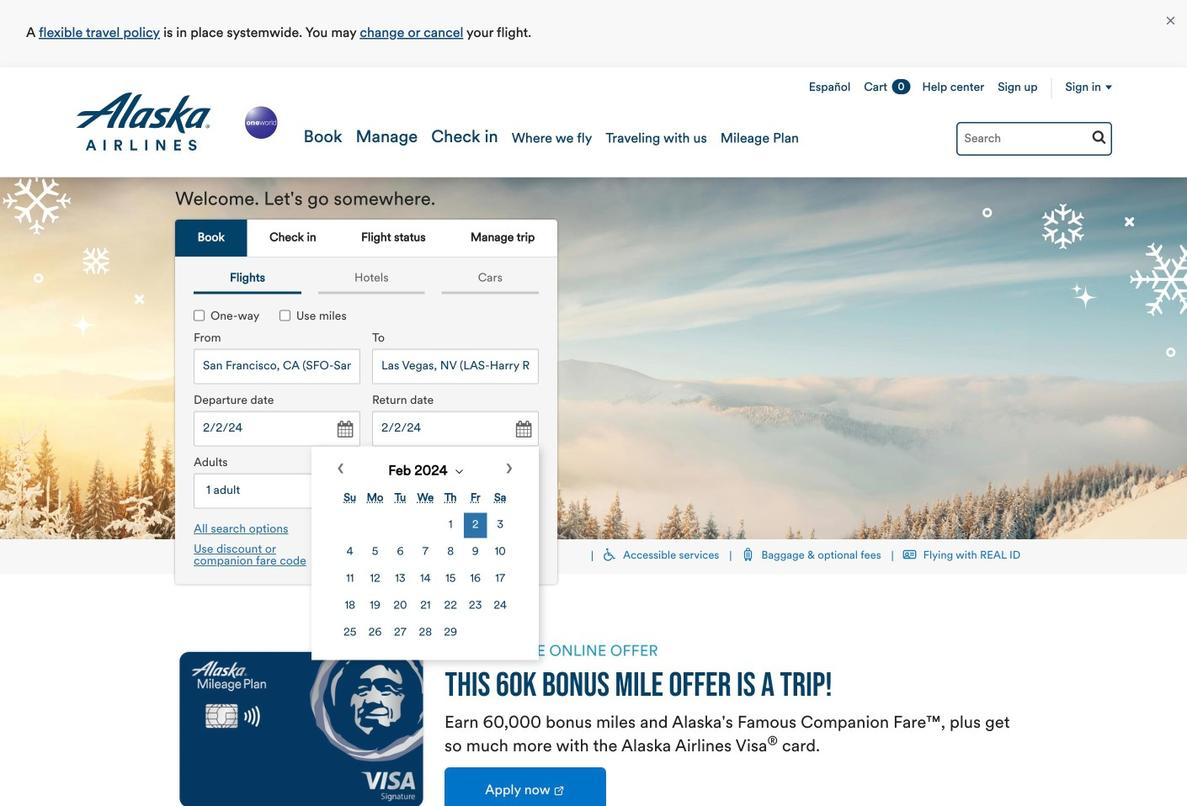 Task type: locate. For each thing, give the bounding box(es) containing it.
form
[[181, 290, 545, 660]]

1 vertical spatial tab list
[[185, 266, 547, 294]]

4 row from the top
[[339, 594, 512, 619]]

this 60k bonus mile offer is a trip. image
[[445, 672, 831, 706]]

None text field
[[194, 411, 360, 447], [372, 411, 539, 447], [194, 411, 360, 447], [372, 411, 539, 447]]

tab list
[[175, 220, 557, 258], [185, 266, 547, 294]]

None text field
[[194, 349, 360, 384], [372, 349, 539, 384], [194, 349, 360, 384], [372, 349, 539, 384]]

grid
[[337, 485, 514, 648]]

cell
[[439, 513, 462, 538], [464, 513, 487, 538], [489, 513, 512, 538], [339, 540, 362, 565], [363, 540, 387, 565], [389, 540, 412, 565], [414, 540, 437, 565], [439, 540, 462, 565], [464, 540, 487, 565], [489, 540, 512, 565], [339, 567, 362, 592], [363, 567, 387, 592], [389, 567, 412, 592], [414, 567, 437, 592], [439, 567, 462, 592], [464, 567, 487, 592], [489, 567, 512, 592], [339, 594, 362, 619], [363, 594, 387, 619], [389, 594, 412, 619], [414, 594, 437, 619], [439, 594, 462, 619], [464, 594, 487, 619], [489, 594, 512, 619], [339, 621, 362, 646], [363, 621, 387, 646], [389, 621, 412, 646], [414, 621, 437, 646], [439, 621, 462, 646]]

open datepicker image
[[511, 418, 535, 442]]

None checkbox
[[194, 310, 205, 321]]

row
[[339, 513, 512, 538], [339, 540, 512, 565], [339, 567, 512, 592], [339, 594, 512, 619], [339, 621, 512, 646]]

alaska airlines logo image
[[75, 93, 212, 152]]

2 row from the top
[[339, 540, 512, 565]]

None checkbox
[[279, 310, 290, 321]]

Search text field
[[957, 122, 1112, 156]]



Task type: vqa. For each thing, say whether or not it's contained in the screenshot.
the topmost   radio
no



Task type: describe. For each thing, give the bounding box(es) containing it.
0 vertical spatial tab list
[[175, 220, 557, 258]]

1 row from the top
[[339, 513, 512, 538]]

search button image
[[1092, 130, 1106, 144]]

5 row from the top
[[339, 621, 512, 646]]

snow covered mountains and evergreen trees at dusk element
[[0, 178, 1187, 540]]

3 row from the top
[[339, 567, 512, 592]]

open datepicker image
[[333, 418, 356, 442]]

oneworld logo image
[[242, 103, 281, 142]]

visa card element
[[175, 642, 428, 807]]



